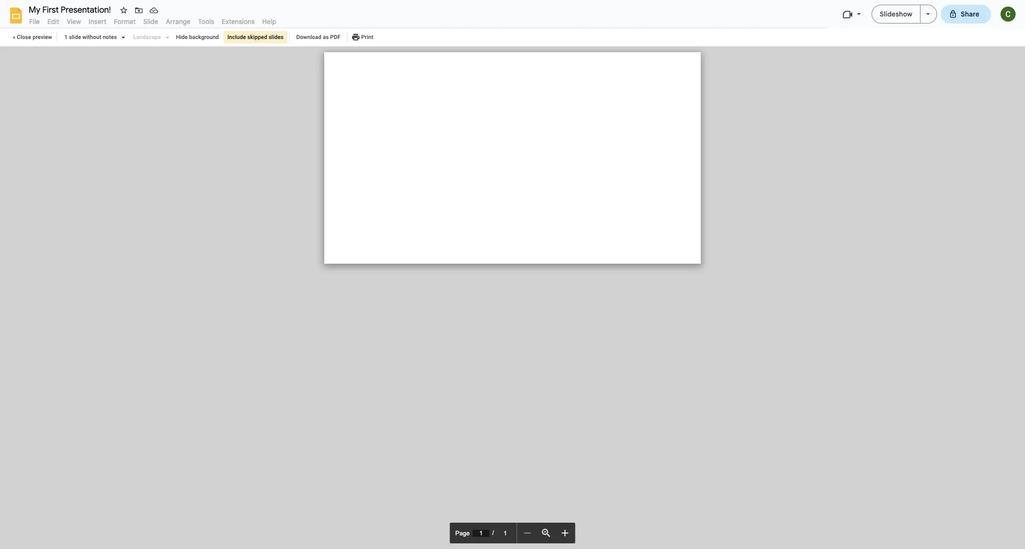Task type: vqa. For each thing, say whether or not it's contained in the screenshot.
fourth heading from the bottom of the page's Required question ELEMENT
no



Task type: locate. For each thing, give the bounding box(es) containing it.
slide menu item
[[140, 16, 162, 27]]

my first presentation! element
[[25, 4, 1025, 18]]

start slideshow (⌘+enter) image
[[926, 13, 930, 15]]

0 vertical spatial format
[[114, 17, 136, 26]]

help menu item
[[262, 17, 276, 26]]

1 horizontal spatial format
[[287, 36, 309, 44]]

tools menu item
[[198, 17, 214, 26]]

background
[[189, 34, 219, 40]]

slide
[[69, 34, 81, 40]]

0 horizontal spatial format
[[114, 17, 136, 26]]

pdf
[[330, 34, 341, 40]]

slide
[[143, 17, 158, 26]]

presentation!
[[61, 5, 111, 15]]

format
[[114, 17, 136, 26], [287, 36, 309, 44]]

format menu item
[[110, 16, 140, 27]]

hide background button
[[172, 31, 223, 43]]

my first presentation! application
[[0, 0, 1025, 550]]

options
[[311, 36, 334, 44]]

as
[[323, 34, 329, 40]]

print
[[360, 34, 373, 40]]

slideshow
[[880, 10, 913, 18]]

orientation list box
[[129, 32, 171, 43]]

my first presentation!
[[29, 5, 111, 15]]

format options
[[287, 36, 334, 44]]

include skipped slides button
[[224, 31, 287, 43]]

format inside menu item
[[114, 17, 136, 26]]

include
[[227, 34, 246, 40]]

« close preview
[[13, 34, 52, 40]]

insert menu item
[[85, 16, 110, 27]]

1 vertical spatial format
[[287, 36, 309, 44]]

Star checkbox
[[117, 4, 130, 17]]

mode and view toolbar
[[976, 31, 1012, 49]]

edit menu item
[[44, 16, 63, 27]]

toolbar containing « close preview
[[0, 28, 1025, 47]]

menu bar containing file
[[25, 12, 280, 28]]

toolbar
[[0, 28, 1025, 47]]

menu bar inside menu bar banner
[[25, 12, 280, 28]]

first
[[42, 5, 59, 15]]

hide
[[176, 34, 188, 40]]

format inside button
[[287, 36, 309, 44]]

include skipped slides
[[227, 34, 284, 40]]

edit
[[47, 17, 59, 26]]

« close preview button
[[11, 31, 54, 43]]

background
[[347, 36, 384, 44]]

arrange
[[166, 17, 191, 26]]

background button
[[342, 33, 388, 47]]

menu bar
[[25, 12, 280, 28]]



Task type: describe. For each thing, give the bounding box(es) containing it.
format for format
[[114, 17, 136, 26]]

share button
[[941, 5, 991, 24]]

view
[[67, 17, 81, 26]]

tools
[[198, 17, 214, 26]]

download as pdf button
[[293, 31, 344, 43]]

extensions
[[222, 17, 255, 26]]

landscape option
[[133, 32, 161, 43]]

view menu item
[[63, 16, 85, 27]]

file menu item
[[25, 16, 44, 27]]

«
[[13, 34, 15, 40]]

close
[[17, 34, 31, 40]]

slides
[[269, 34, 284, 40]]

format options button
[[283, 33, 338, 47]]

download
[[296, 34, 321, 40]]

preview
[[33, 34, 52, 40]]

file
[[29, 17, 40, 26]]

Menus field
[[12, 33, 59, 47]]

extensions menu item
[[222, 17, 255, 26]]

print button
[[350, 31, 375, 43]]

format for format options
[[287, 36, 309, 44]]

landscape
[[133, 34, 161, 40]]

1 slide without notes
[[64, 34, 117, 40]]

main toolbar
[[58, 33, 497, 47]]

slideshow button
[[872, 5, 921, 24]]

1
[[64, 34, 68, 40]]

insert
[[89, 17, 106, 26]]

notes
[[103, 34, 117, 40]]

arrange menu item
[[166, 17, 191, 26]]

hide background
[[176, 34, 219, 40]]

share
[[961, 10, 980, 18]]

menu bar banner
[[0, 0, 1025, 54]]

my
[[29, 5, 40, 15]]

1 slide without notes option
[[64, 32, 117, 43]]

skipped
[[247, 34, 267, 40]]

help
[[262, 17, 276, 26]]

without
[[82, 34, 101, 40]]

download as pdf
[[296, 34, 341, 40]]



